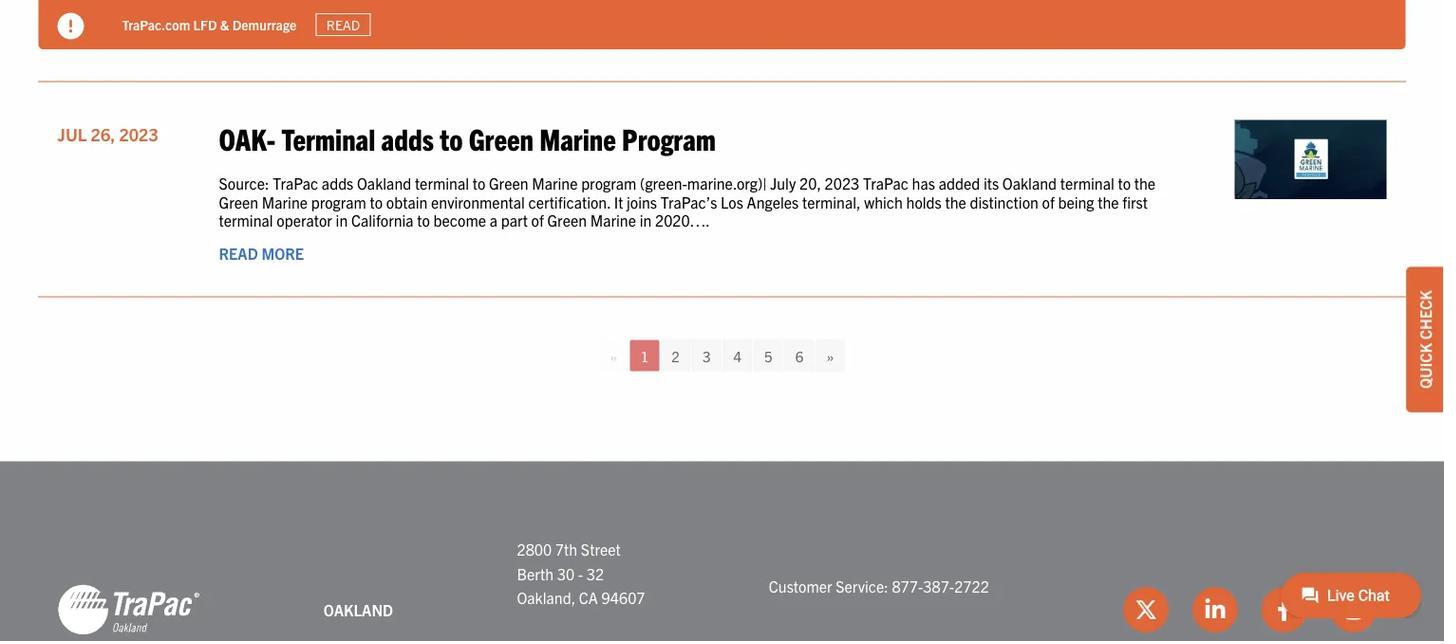 Task type: locate. For each thing, give the bounding box(es) containing it.
read inside article
[[219, 28, 258, 47]]

program down terminal
[[311, 192, 366, 211]]

1 vertical spatial read more link
[[219, 244, 304, 263]]

read right demurrage on the top
[[327, 16, 360, 33]]

read inside oak- terminal adds to green marine program article
[[219, 244, 258, 263]]

read down source:
[[219, 244, 258, 263]]

has
[[912, 174, 935, 193]]

green up part
[[489, 174, 529, 193]]

read link
[[316, 13, 371, 36]]

0 vertical spatial 2023
[[119, 123, 158, 144]]

july
[[770, 174, 796, 193]]

distinction
[[970, 192, 1039, 211]]

0 vertical spatial adds
[[381, 119, 434, 156]]

the right holds
[[945, 192, 967, 211]]

0 horizontal spatial of
[[531, 210, 544, 229]]

footer containing 2800 7th street
[[0, 462, 1444, 642]]

of right part
[[531, 210, 544, 229]]

adds
[[381, 119, 434, 156], [322, 174, 354, 193]]

in right operator
[[336, 210, 348, 229]]

read more link down operator
[[219, 244, 304, 263]]

green
[[469, 119, 534, 156], [489, 174, 529, 193], [219, 192, 258, 211], [547, 210, 587, 229]]

0 vertical spatial read more
[[219, 28, 304, 47]]

terminal up become
[[415, 174, 469, 193]]

to
[[440, 119, 463, 156], [473, 174, 486, 193], [1118, 174, 1131, 193], [370, 192, 383, 211], [417, 210, 430, 229]]

terminal
[[281, 119, 375, 156]]

1 horizontal spatial in
[[640, 210, 652, 229]]

read more article
[[38, 0, 1406, 82]]

terminal down source:
[[219, 210, 273, 229]]

terminal
[[415, 174, 469, 193], [1060, 174, 1115, 193], [219, 210, 273, 229]]

94607
[[602, 589, 645, 608]]

trapac up operator
[[273, 174, 318, 193]]

«
[[610, 347, 618, 365]]

0 horizontal spatial program
[[311, 192, 366, 211]]

california
[[351, 210, 414, 229]]

terminal,
[[802, 192, 861, 211]]

1 horizontal spatial trapac
[[863, 174, 909, 193]]

3
[[703, 347, 711, 365]]

2 read more link from the top
[[219, 244, 304, 263]]

0 horizontal spatial adds
[[322, 174, 354, 193]]

26,
[[91, 123, 115, 144]]

the left first
[[1098, 192, 1119, 211]]

it
[[614, 192, 623, 211]]

source:
[[219, 174, 269, 193]]

more inside article
[[262, 28, 304, 47]]

387-
[[923, 577, 955, 596]]

2 link
[[661, 340, 690, 372]]

2 read more from the top
[[219, 244, 304, 263]]

1 vertical spatial adds
[[322, 174, 354, 193]]

1 vertical spatial 2023
[[825, 174, 860, 193]]

1 horizontal spatial adds
[[381, 119, 434, 156]]

1 vertical spatial read more
[[219, 244, 304, 263]]

environmental
[[431, 192, 525, 211]]

read
[[327, 16, 360, 33], [219, 28, 258, 47], [219, 244, 258, 263]]

green down "oak-"
[[219, 192, 258, 211]]

» link
[[816, 340, 845, 372]]

2023 right 26,
[[119, 123, 158, 144]]

operator
[[277, 210, 332, 229]]

oak- terminal adds to green marine program article
[[38, 101, 1406, 298]]

0 vertical spatial more
[[262, 28, 304, 47]]

oakland image
[[57, 584, 200, 637]]

1 more from the top
[[262, 28, 304, 47]]

marine down "oak-"
[[262, 192, 308, 211]]

877-
[[892, 577, 923, 596]]

1 horizontal spatial 2023
[[825, 174, 860, 193]]

being
[[1058, 192, 1094, 211]]

more inside oak- terminal adds to green marine program article
[[262, 244, 304, 263]]

-
[[578, 565, 583, 584]]

1 vertical spatial more
[[262, 244, 304, 263]]

holds
[[906, 192, 942, 211]]

program left (green-
[[581, 174, 637, 193]]

0 horizontal spatial terminal
[[219, 210, 273, 229]]

trapac's
[[661, 192, 717, 211]]

source: trapac adds oakland terminal to green marine program (green-marine.org)| july 20, 2023 trapac has added its oakland terminal to the green marine program to obtain environmental certification. it joins trapac's los angeles terminal, which holds the distinction of being the first terminal operator in california to become a part of green marine in 2020….
[[219, 174, 1156, 229]]

6
[[796, 347, 804, 365]]

los
[[721, 192, 743, 211]]

adds inside source: trapac adds oakland terminal to green marine program (green-marine.org)| july 20, 2023 trapac has added its oakland terminal to the green marine program to obtain environmental certification. it joins trapac's los angeles terminal, which holds the distinction of being the first terminal operator in california to become a part of green marine in 2020….
[[322, 174, 354, 193]]

marine left it
[[532, 174, 578, 193]]

more down operator
[[262, 244, 304, 263]]

read more link
[[219, 28, 304, 47], [219, 244, 304, 263]]

joins
[[627, 192, 657, 211]]

footer
[[0, 462, 1444, 642]]

the
[[1135, 174, 1156, 193], [945, 192, 967, 211], [1098, 192, 1119, 211]]

in
[[336, 210, 348, 229], [640, 210, 652, 229]]

marine.org)|
[[687, 174, 767, 193]]

green right part
[[547, 210, 587, 229]]

adds up obtain
[[381, 119, 434, 156]]

service:
[[836, 577, 889, 596]]

read right lfd
[[219, 28, 258, 47]]

1 read more link from the top
[[219, 28, 304, 47]]

0 horizontal spatial trapac
[[273, 174, 318, 193]]

to left obtain
[[370, 192, 383, 211]]

ca
[[579, 589, 598, 608]]

3 link
[[692, 340, 721, 372]]

of
[[1042, 192, 1055, 211], [531, 210, 544, 229]]

more right the '&'
[[262, 28, 304, 47]]

oakland,
[[517, 589, 576, 608]]

0 horizontal spatial 2023
[[119, 123, 158, 144]]

trapac left "has"
[[863, 174, 909, 193]]

program
[[581, 174, 637, 193], [311, 192, 366, 211]]

30
[[557, 565, 575, 584]]

part
[[501, 210, 528, 229]]

1 horizontal spatial the
[[1098, 192, 1119, 211]]

adds down terminal
[[322, 174, 354, 193]]

7th
[[555, 540, 577, 559]]

read more down operator
[[219, 244, 304, 263]]

1 read more from the top
[[219, 28, 304, 47]]

2 trapac from the left
[[863, 174, 909, 193]]

customer service: 877-387-2722
[[769, 577, 989, 596]]

read more link right lfd
[[219, 28, 304, 47]]

1 horizontal spatial terminal
[[415, 174, 469, 193]]

read more right lfd
[[219, 28, 304, 47]]

the right being
[[1135, 174, 1156, 193]]

terminal left first
[[1060, 174, 1115, 193]]

green up environmental
[[469, 119, 534, 156]]

2 horizontal spatial the
[[1135, 174, 1156, 193]]

more
[[262, 28, 304, 47], [262, 244, 304, 263]]

to left become
[[417, 210, 430, 229]]

0 vertical spatial read more link
[[219, 28, 304, 47]]

marine
[[540, 119, 616, 156], [532, 174, 578, 193], [262, 192, 308, 211], [590, 210, 636, 229]]

1
[[641, 347, 649, 365]]

of left being
[[1042, 192, 1055, 211]]

2023
[[119, 123, 158, 144], [825, 174, 860, 193]]

2 more from the top
[[262, 244, 304, 263]]

marine up the certification.
[[540, 119, 616, 156]]

trapac.com
[[122, 16, 190, 33]]

oakland inside footer
[[324, 601, 393, 620]]

in right it
[[640, 210, 652, 229]]

oakland
[[357, 174, 411, 193], [1003, 174, 1057, 193], [324, 601, 393, 620]]

oak-
[[219, 119, 276, 156]]

trapac
[[273, 174, 318, 193], [863, 174, 909, 193]]

1 link
[[630, 340, 659, 372]]

5
[[765, 347, 773, 365]]

32
[[587, 565, 604, 584]]

0 horizontal spatial in
[[336, 210, 348, 229]]

&
[[220, 16, 229, 33]]

read more
[[219, 28, 304, 47], [219, 244, 304, 263]]

2023 right 20,
[[825, 174, 860, 193]]

to up become
[[473, 174, 486, 193]]



Task type: describe. For each thing, give the bounding box(es) containing it.
adds for to
[[381, 119, 434, 156]]

trapac.com lfd & demurrage
[[122, 16, 297, 33]]

customer
[[769, 577, 832, 596]]

2722
[[955, 577, 989, 596]]

oak- terminal adds to green marine program
[[219, 119, 716, 156]]

which
[[864, 192, 903, 211]]

1 trapac from the left
[[273, 174, 318, 193]]

4
[[734, 347, 742, 365]]

20,
[[800, 174, 821, 193]]

« link
[[600, 340, 628, 372]]

6 link
[[785, 340, 814, 372]]

obtain
[[386, 192, 428, 211]]

read inside "link"
[[327, 16, 360, 33]]

1 in from the left
[[336, 210, 348, 229]]

jul 26, 2023
[[57, 123, 158, 144]]

1 horizontal spatial of
[[1042, 192, 1055, 211]]

read more inside read more article
[[219, 28, 304, 47]]

its
[[984, 174, 999, 193]]

2020….
[[655, 210, 710, 229]]

demurrage
[[232, 16, 297, 33]]

berth
[[517, 565, 554, 584]]

certification.
[[528, 192, 611, 211]]

»
[[826, 347, 834, 365]]

5 link
[[754, 340, 783, 372]]

lfd
[[193, 16, 217, 33]]

to up environmental
[[440, 119, 463, 156]]

read for read more link in the oak- terminal adds to green marine program article
[[219, 244, 258, 263]]

0 horizontal spatial the
[[945, 192, 967, 211]]

1 horizontal spatial program
[[581, 174, 637, 193]]

read more inside oak- terminal adds to green marine program article
[[219, 244, 304, 263]]

quick
[[1416, 344, 1435, 389]]

to right being
[[1118, 174, 1131, 193]]

2800 7th street berth 30 - 32 oakland, ca 94607
[[517, 540, 645, 608]]

quick check
[[1416, 291, 1435, 389]]

4 link
[[723, 340, 752, 372]]

become
[[434, 210, 486, 229]]

(green-
[[640, 174, 687, 193]]

angeles
[[747, 192, 799, 211]]

read for read more link in article
[[219, 28, 258, 47]]

added
[[939, 174, 980, 193]]

adds for oakland
[[322, 174, 354, 193]]

2800
[[517, 540, 552, 559]]

quick check link
[[1406, 267, 1444, 413]]

solid image
[[57, 13, 84, 39]]

jul
[[57, 123, 87, 144]]

street
[[581, 540, 621, 559]]

first
[[1123, 192, 1148, 211]]

check
[[1416, 291, 1435, 340]]

a
[[490, 210, 498, 229]]

2 horizontal spatial terminal
[[1060, 174, 1115, 193]]

read more link inside article
[[219, 28, 304, 47]]

read more link inside oak- terminal adds to green marine program article
[[219, 244, 304, 263]]

2 in from the left
[[640, 210, 652, 229]]

program
[[622, 119, 716, 156]]

2023 inside source: trapac adds oakland terminal to green marine program (green-marine.org)| july 20, 2023 trapac has added its oakland terminal to the green marine program to obtain environmental certification. it joins trapac's los angeles terminal, which holds the distinction of being the first terminal operator in california to become a part of green marine in 2020….
[[825, 174, 860, 193]]

marine left 2020….
[[590, 210, 636, 229]]

2
[[672, 347, 680, 365]]



Task type: vqa. For each thing, say whether or not it's contained in the screenshot.
4 link
yes



